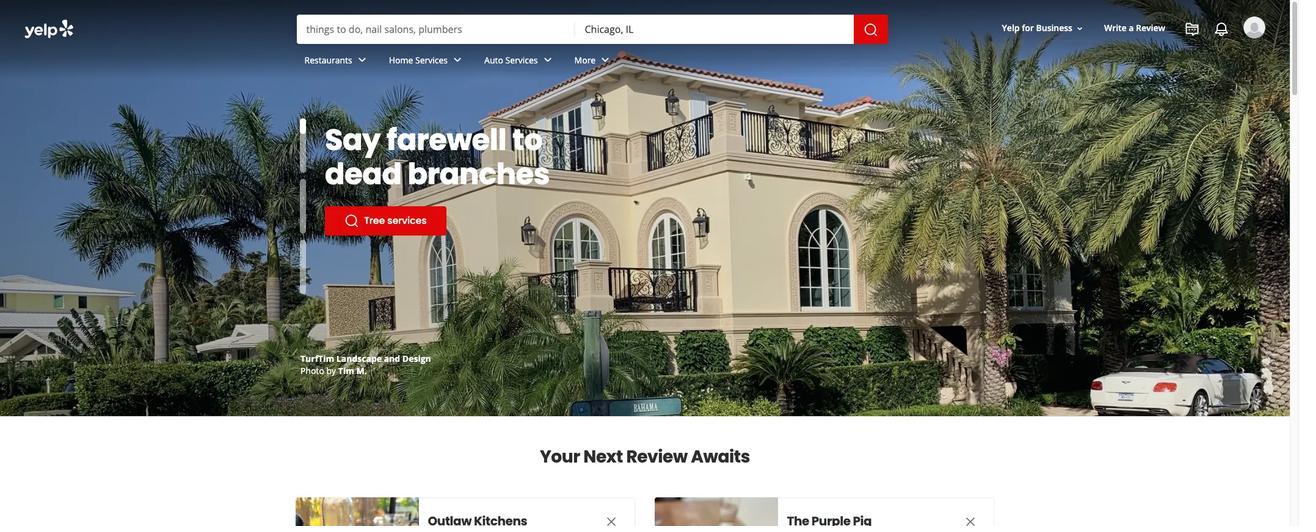 Task type: locate. For each thing, give the bounding box(es) containing it.
notifications image
[[1214, 22, 1229, 37]]

yelp
[[1002, 22, 1020, 34]]

restaurants
[[304, 54, 352, 66]]

review right next
[[626, 445, 688, 469]]

24 chevron down v2 image inside restaurants link
[[355, 53, 369, 67]]

tim
[[338, 365, 354, 377]]

explore banner section banner
[[0, 0, 1290, 417]]

services left 24 chevron down v2 icon
[[415, 54, 448, 66]]

2 horizontal spatial 24 chevron down v2 image
[[598, 53, 613, 67]]

awaits
[[691, 445, 750, 469]]

None field
[[306, 23, 565, 36], [585, 23, 844, 36]]

review right a
[[1136, 22, 1165, 34]]

review inside 'write a review' link
[[1136, 22, 1165, 34]]

user actions element
[[992, 15, 1283, 90]]

none search field inside search box
[[297, 15, 890, 44]]

and
[[384, 353, 400, 365]]

auto
[[484, 54, 503, 66]]

1 none field from the left
[[306, 23, 565, 36]]

24 chevron down v2 image inside more "link"
[[598, 53, 613, 67]]

1 horizontal spatial 24 chevron down v2 image
[[540, 53, 555, 67]]

1 horizontal spatial services
[[505, 54, 538, 66]]

24 chevron down v2 image right auto services
[[540, 53, 555, 67]]

search image
[[863, 22, 878, 37]]

yelp for business button
[[997, 17, 1090, 39]]

services
[[387, 214, 427, 228]]

tree
[[364, 214, 385, 228]]

dismiss card image
[[963, 515, 978, 527]]

noah l. image
[[1244, 16, 1266, 38]]

say farewell to dead branches
[[325, 120, 550, 195]]

2 services from the left
[[505, 54, 538, 66]]

None search field
[[297, 15, 890, 44]]

write a review
[[1104, 22, 1165, 34]]

services right auto
[[505, 54, 538, 66]]

turftim landscape and design link
[[301, 353, 431, 365]]

your next review awaits
[[540, 445, 750, 469]]

1 vertical spatial review
[[626, 445, 688, 469]]

3 24 chevron down v2 image from the left
[[598, 53, 613, 67]]

2 24 chevron down v2 image from the left
[[540, 53, 555, 67]]

auto services link
[[475, 44, 565, 79]]

0 vertical spatial review
[[1136, 22, 1165, 34]]

2 none field from the left
[[585, 23, 844, 36]]

24 chevron down v2 image for restaurants
[[355, 53, 369, 67]]

review for a
[[1136, 22, 1165, 34]]

home
[[389, 54, 413, 66]]

0 horizontal spatial review
[[626, 445, 688, 469]]

24 chevron down v2 image
[[355, 53, 369, 67], [540, 53, 555, 67], [598, 53, 613, 67]]

review
[[1136, 22, 1165, 34], [626, 445, 688, 469]]

0 horizontal spatial none field
[[306, 23, 565, 36]]

None search field
[[0, 0, 1290, 90]]

0 horizontal spatial services
[[415, 54, 448, 66]]

photo of the purple pig image
[[655, 498, 778, 527]]

services for auto services
[[505, 54, 538, 66]]

Find text field
[[306, 23, 565, 36]]

16 chevron down v2 image
[[1075, 24, 1085, 33]]

1 horizontal spatial none field
[[585, 23, 844, 36]]

1 24 chevron down v2 image from the left
[[355, 53, 369, 67]]

none field near
[[585, 23, 844, 36]]

1 horizontal spatial review
[[1136, 22, 1165, 34]]

business categories element
[[295, 44, 1266, 79]]

24 chevron down v2 image right "restaurants"
[[355, 53, 369, 67]]

landscape
[[336, 353, 382, 365]]

Near text field
[[585, 23, 844, 36]]

more link
[[565, 44, 623, 79]]

to
[[512, 120, 543, 161]]

none search field containing yelp for business
[[0, 0, 1290, 90]]

auto services
[[484, 54, 538, 66]]

24 chevron down v2 image inside auto services link
[[540, 53, 555, 67]]

0 horizontal spatial 24 chevron down v2 image
[[355, 53, 369, 67]]

review for next
[[626, 445, 688, 469]]

services
[[415, 54, 448, 66], [505, 54, 538, 66]]

24 chevron down v2 image right more
[[598, 53, 613, 67]]

services for home services
[[415, 54, 448, 66]]

next
[[584, 445, 623, 469]]

1 services from the left
[[415, 54, 448, 66]]

write
[[1104, 22, 1127, 34]]



Task type: vqa. For each thing, say whether or not it's contained in the screenshot.
Business
yes



Task type: describe. For each thing, give the bounding box(es) containing it.
photo
[[301, 365, 324, 377]]

turftim landscape and design photo by tim m.
[[301, 353, 431, 377]]

m.
[[356, 365, 367, 377]]

24 search v2 image
[[344, 214, 359, 228]]

24 chevron down v2 image for more
[[598, 53, 613, 67]]

restaurants link
[[295, 44, 379, 79]]

design
[[402, 353, 431, 365]]

24 chevron down v2 image for auto services
[[540, 53, 555, 67]]

by
[[326, 365, 336, 377]]

for
[[1022, 22, 1034, 34]]

home services link
[[379, 44, 475, 79]]

your
[[540, 445, 580, 469]]

branches
[[408, 154, 550, 195]]

home services
[[389, 54, 448, 66]]

farewell
[[387, 120, 507, 161]]

tree services
[[364, 214, 427, 228]]

turftim
[[301, 353, 334, 365]]

business
[[1036, 22, 1073, 34]]

tree services link
[[325, 206, 446, 236]]

none field find
[[306, 23, 565, 36]]

a
[[1129, 22, 1134, 34]]

dismiss card image
[[604, 515, 619, 527]]

yelp for business
[[1002, 22, 1073, 34]]

24 chevron down v2 image
[[450, 53, 465, 67]]

write a review link
[[1099, 17, 1170, 39]]

projects image
[[1185, 22, 1200, 37]]

more
[[574, 54, 596, 66]]

photo of outlaw kitchens image
[[296, 498, 419, 527]]

tim m. link
[[338, 365, 367, 377]]

dead
[[325, 154, 402, 195]]

say
[[325, 120, 381, 161]]



